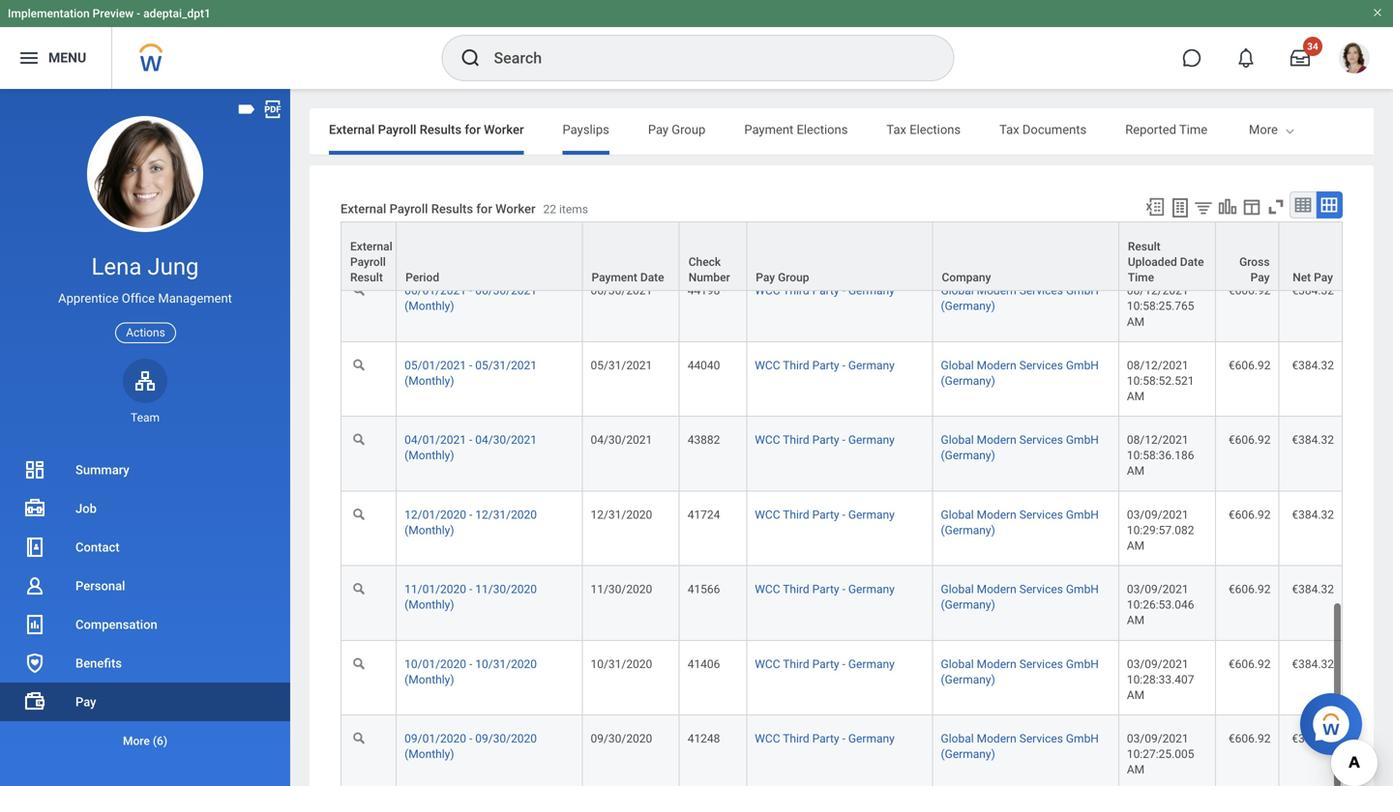 Task type: vqa. For each thing, say whether or not it's contained in the screenshot.
only me link corresponding to 3rd Me 'cell' from the top 12/27/2022
no



Task type: locate. For each thing, give the bounding box(es) containing it.
elections
[[795, 122, 846, 137], [908, 122, 959, 137]]

adeptai_dpt1
[[143, 7, 211, 20]]

0 vertical spatial pay
[[647, 122, 667, 137]]

more inside dropdown button
[[123, 735, 150, 749]]

time
[[1178, 122, 1206, 137]]

payroll
[[378, 122, 416, 137]]

tax for tax elections
[[885, 122, 905, 137]]

more for more (6)
[[123, 735, 150, 749]]

0 horizontal spatial tax
[[885, 122, 905, 137]]

2 tax from the left
[[998, 122, 1018, 137]]

benefits
[[76, 657, 122, 671]]

team link
[[123, 359, 167, 426]]

1 horizontal spatial pay
[[647, 122, 667, 137]]

results
[[419, 122, 460, 137]]

0 horizontal spatial more
[[123, 735, 150, 749]]

menu banner
[[0, 0, 1394, 89]]

34
[[1308, 41, 1319, 52]]

close environment banner image
[[1373, 7, 1384, 18]]

team lena jung element
[[123, 410, 167, 426]]

0 horizontal spatial pay
[[76, 696, 96, 710]]

1 elections from the left
[[795, 122, 846, 137]]

compensation
[[76, 618, 158, 633]]

1 horizontal spatial tax
[[998, 122, 1018, 137]]

more left (6)
[[123, 735, 150, 749]]

actions
[[126, 326, 165, 340]]

pay inside 'navigation pane' region
[[76, 696, 96, 710]]

pay group
[[647, 122, 704, 137]]

preview
[[93, 7, 134, 20]]

view team image
[[134, 370, 157, 393]]

elections for tax elections
[[908, 122, 959, 137]]

tax for tax documents
[[998, 122, 1018, 137]]

1 vertical spatial more
[[123, 735, 150, 749]]

costing allocations
[[1245, 122, 1354, 137]]

tax documents
[[998, 122, 1085, 137]]

1 tax from the left
[[885, 122, 905, 137]]

job image
[[23, 498, 46, 521]]

pay image
[[23, 691, 46, 714]]

apprentice office management
[[58, 292, 232, 306]]

personal image
[[23, 575, 46, 598]]

payment
[[743, 122, 792, 137]]

0 vertical spatial more
[[1250, 122, 1279, 137]]

pay for pay
[[76, 696, 96, 710]]

notifications large image
[[1237, 48, 1256, 68]]

pay left 'group'
[[647, 122, 667, 137]]

compensation image
[[23, 614, 46, 637]]

2 elections from the left
[[908, 122, 959, 137]]

search image
[[459, 46, 483, 70]]

1 vertical spatial pay
[[76, 696, 96, 710]]

pay down benefits
[[76, 696, 96, 710]]

personal link
[[0, 567, 290, 606]]

external payroll results for worker
[[329, 122, 522, 137]]

allocations
[[1291, 122, 1354, 137]]

job
[[76, 502, 97, 516]]

more
[[1250, 122, 1279, 137], [123, 735, 150, 749]]

implementation preview -   adeptai_dpt1
[[8, 7, 211, 20]]

contact
[[76, 541, 120, 555]]

pay
[[647, 122, 667, 137], [76, 696, 96, 710]]

tab list containing external payroll results for worker
[[310, 108, 1375, 155]]

1 horizontal spatial more
[[1250, 122, 1279, 137]]

more left allocations
[[1250, 122, 1279, 137]]

team
[[131, 411, 160, 425]]

payment elections
[[743, 122, 846, 137]]

tax
[[885, 122, 905, 137], [998, 122, 1018, 137]]

tab list
[[310, 108, 1375, 155]]

list
[[0, 451, 290, 761]]

1 horizontal spatial elections
[[908, 122, 959, 137]]

0 horizontal spatial elections
[[795, 122, 846, 137]]



Task type: describe. For each thing, give the bounding box(es) containing it.
payslips
[[560, 122, 608, 137]]

job link
[[0, 490, 290, 529]]

more for more
[[1250, 122, 1279, 137]]

costing
[[1245, 122, 1288, 137]]

summary image
[[23, 459, 46, 482]]

inbox large image
[[1291, 48, 1311, 68]]

management
[[158, 292, 232, 306]]

-
[[137, 7, 140, 20]]

lena jung
[[91, 253, 199, 281]]

elections for payment elections
[[795, 122, 846, 137]]

menu
[[48, 50, 86, 66]]

reported time
[[1124, 122, 1206, 137]]

profile logan mcneil image
[[1340, 43, 1371, 78]]

summary link
[[0, 451, 290, 490]]

more (6) button
[[0, 730, 290, 754]]

contact link
[[0, 529, 290, 567]]

more (6)
[[123, 735, 168, 749]]

reported
[[1124, 122, 1175, 137]]

Search Workday  search field
[[494, 37, 914, 79]]

actions button
[[115, 323, 176, 343]]

tax elections
[[885, 122, 959, 137]]

documents
[[1021, 122, 1085, 137]]

more (6) button
[[0, 722, 290, 761]]

view printable version (pdf) image
[[262, 99, 284, 120]]

justify image
[[17, 46, 41, 70]]

external
[[329, 122, 374, 137]]

navigation pane region
[[0, 89, 290, 787]]

34 button
[[1280, 37, 1323, 79]]

office
[[122, 292, 155, 306]]

tag image
[[236, 99, 257, 120]]

personal
[[76, 579, 125, 594]]

contact image
[[23, 536, 46, 560]]

apprentice
[[58, 292, 119, 306]]

compensation link
[[0, 606, 290, 645]]

list containing summary
[[0, 451, 290, 761]]

menu button
[[0, 27, 112, 89]]

group
[[670, 122, 704, 137]]

implementation
[[8, 7, 90, 20]]

summary
[[76, 463, 129, 478]]

(6)
[[153, 735, 168, 749]]

pay for pay group
[[647, 122, 667, 137]]

jung
[[147, 253, 199, 281]]

pay link
[[0, 683, 290, 722]]

for
[[463, 122, 479, 137]]

benefits link
[[0, 645, 290, 683]]

worker
[[482, 122, 522, 137]]

benefits image
[[23, 652, 46, 676]]

lena
[[91, 253, 142, 281]]



